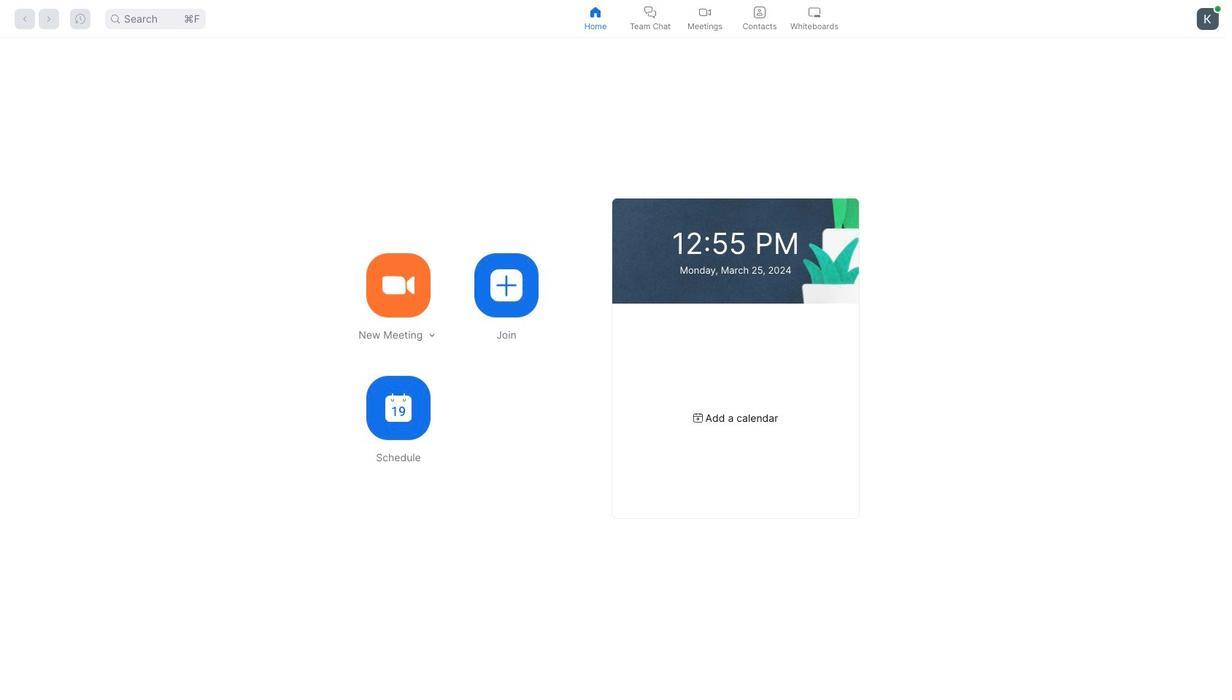 Task type: locate. For each thing, give the bounding box(es) containing it.
magnifier image
[[111, 14, 120, 23]]

video on image
[[699, 6, 711, 18]]

team chat image
[[645, 6, 656, 18]]

online image
[[1216, 6, 1221, 11]]

team chat image
[[645, 6, 656, 18]]

profile contact image
[[754, 6, 766, 18], [754, 6, 766, 18]]

tab list
[[568, 0, 842, 37]]

online image
[[1216, 6, 1221, 11]]

plus squircle image
[[491, 269, 523, 301]]

calendar add calendar image
[[693, 413, 703, 423]]

tab panel
[[0, 38, 1227, 678]]

chevron down small image
[[427, 330, 437, 340], [427, 330, 437, 340]]



Task type: vqa. For each thing, say whether or not it's contained in the screenshot.
a to the left
no



Task type: describe. For each thing, give the bounding box(es) containing it.
home small image
[[590, 6, 602, 18]]

plus squircle image
[[491, 269, 523, 301]]

video camera on image
[[383, 269, 415, 301]]

schedule image
[[386, 394, 412, 422]]

home small image
[[590, 6, 602, 18]]

video on image
[[699, 6, 711, 18]]

whiteboard small image
[[809, 6, 821, 18]]

magnifier image
[[111, 14, 120, 23]]

whiteboard small image
[[809, 6, 821, 18]]

calendar add calendar image
[[693, 413, 703, 423]]

video camera on image
[[383, 269, 415, 301]]



